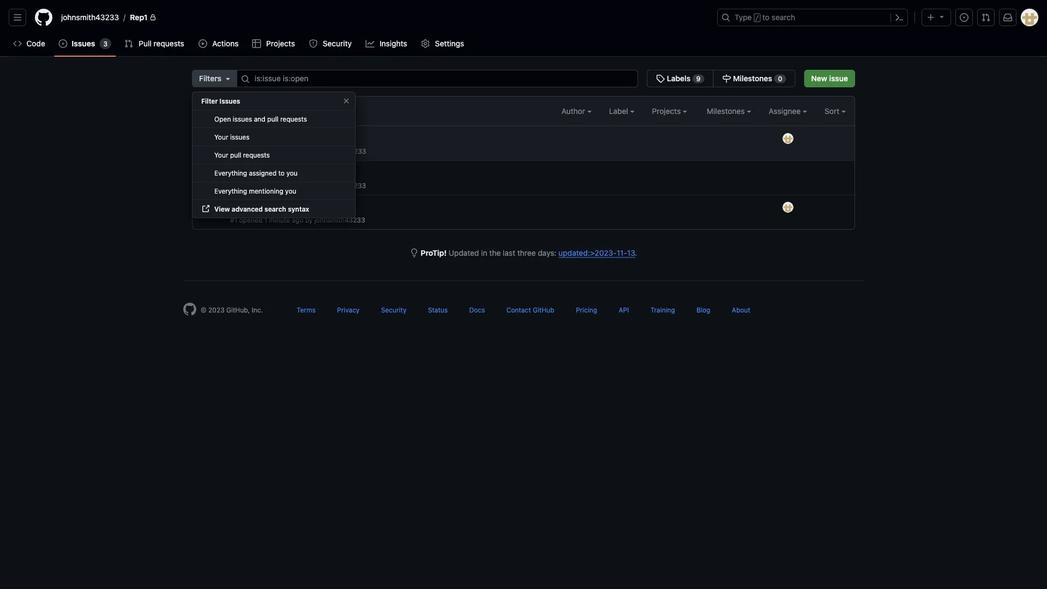 Task type: vqa. For each thing, say whether or not it's contained in the screenshot.
by to the top
yes



Task type: locate. For each thing, give the bounding box(es) containing it.
everything assigned to you
[[214, 169, 298, 177]]

1 horizontal spatial homepage image
[[183, 303, 196, 316]]

0 vertical spatial 1
[[265, 147, 268, 155]]

1 horizontal spatial to
[[763, 13, 770, 22]]

security left status link
[[381, 306, 407, 314]]

0 vertical spatial to
[[763, 13, 770, 22]]

0 vertical spatial your
[[214, 133, 228, 141]]

ago down 'your issues' link
[[293, 147, 305, 155]]

opened down everything assigned to you
[[240, 182, 263, 189]]

homepage image up code
[[35, 9, 52, 26]]

0 closed
[[275, 106, 308, 115]]

open issues and pull requests
[[214, 115, 307, 123]]

/ inside type / to search
[[756, 14, 759, 22]]

1 open issue element from the top
[[217, 132, 226, 141]]

1 down view advanced search syntax
[[264, 216, 267, 224]]

1 horizontal spatial open
[[237, 106, 257, 115]]

issue opened image for git pull request icon within the pull requests link
[[59, 39, 67, 48]]

0 horizontal spatial requests
[[154, 39, 184, 48]]

1 vertical spatial git pull request image
[[125, 39, 133, 48]]

/ right type
[[756, 14, 759, 22]]

your
[[214, 133, 228, 141], [214, 151, 228, 159]]

everything mentioning you
[[214, 187, 296, 195]]

issues left and
[[233, 115, 252, 123]]

issues up '#3'
[[230, 133, 250, 141]]

milestones down milestone icon
[[707, 106, 747, 115]]

1 down assigned
[[265, 182, 268, 189]]

open issue element left 'issue3'
[[217, 132, 226, 141]]

0 closed link
[[264, 105, 308, 117]]

milestones inside popup button
[[707, 106, 747, 115]]

notifications image
[[1004, 13, 1013, 22]]

your left '#3'
[[214, 151, 228, 159]]

open issue element
[[217, 132, 226, 141], [217, 166, 226, 175], [217, 201, 226, 210]]

2 vertical spatial ago
[[292, 216, 304, 224]]

1 vertical spatial issues
[[230, 133, 250, 141]]

0 vertical spatial homepage image
[[35, 9, 52, 26]]

issues for your
[[230, 133, 250, 141]]

0 horizontal spatial git pull request image
[[125, 39, 133, 48]]

1 horizontal spatial 3
[[230, 106, 235, 115]]

1 horizontal spatial 0
[[778, 75, 783, 83]]

security inside 'link'
[[323, 39, 352, 48]]

issue
[[830, 74, 848, 83]]

by down syntax
[[305, 216, 313, 224]]

everything inside everything mentioning you 'link'
[[214, 187, 247, 195]]

minute
[[270, 147, 291, 155], [270, 182, 291, 189], [269, 216, 290, 224]]

everything for everything mentioning you
[[214, 187, 247, 195]]

issues
[[233, 115, 252, 123], [230, 133, 250, 141]]

1 horizontal spatial security
[[381, 306, 407, 314]]

homepage image left ©
[[183, 303, 196, 316]]

open issue element for issue2
[[217, 166, 226, 175]]

link external image
[[201, 205, 210, 213]]

1 vertical spatial your
[[214, 151, 228, 159]]

1 vertical spatial open issue image
[[217, 201, 226, 210]]

1 vertical spatial minute
[[270, 182, 291, 189]]

1 horizontal spatial projects
[[652, 106, 683, 115]]

0 vertical spatial security
[[323, 39, 352, 48]]

security inside footer
[[381, 306, 407, 314]]

1 horizontal spatial triangle down image
[[938, 12, 947, 21]]

updated:>2023-
[[559, 248, 617, 257]]

milestones for milestones 0
[[734, 74, 773, 83]]

triangle down image right plus icon
[[938, 12, 947, 21]]

pull
[[139, 39, 152, 48]]

0 vertical spatial open issue image
[[217, 167, 226, 175]]

1 horizontal spatial pull
[[267, 115, 279, 123]]

you up #2             opened 1 minute ago by johnsmith43233
[[287, 169, 298, 177]]

projects link
[[248, 35, 300, 52]]

security link left graph icon
[[305, 35, 357, 52]]

footer
[[175, 280, 873, 343]]

#3             opened 1 minute ago
[[230, 147, 305, 155]]

updated
[[449, 248, 479, 257]]

open up open issue image
[[214, 115, 231, 123]]

security right shield icon
[[323, 39, 352, 48]]

security link left status link
[[381, 306, 407, 314]]

search image
[[241, 75, 250, 83]]

minute down documentation link
[[269, 216, 290, 224]]

0 vertical spatial issue opened image
[[960, 13, 969, 22]]

1 horizontal spatial security link
[[381, 306, 407, 314]]

requests right check icon
[[280, 115, 307, 123]]

1 horizontal spatial search
[[772, 13, 796, 22]]

1 vertical spatial projects
[[652, 106, 683, 115]]

0 vertical spatial git pull request image
[[982, 13, 991, 22]]

1 your from the top
[[214, 133, 228, 141]]

1 vertical spatial requests
[[280, 115, 307, 123]]

2 open issue image from the top
[[217, 201, 226, 210]]

to inside menu
[[279, 169, 285, 177]]

1 horizontal spatial git pull request image
[[982, 13, 991, 22]]

0 vertical spatial open issue element
[[217, 132, 226, 141]]

to for you
[[279, 169, 285, 177]]

1 everything from the top
[[214, 169, 247, 177]]

2 open issue element from the top
[[217, 166, 226, 175]]

requests right "pull"
[[154, 39, 184, 48]]

opened down advanced
[[239, 216, 262, 224]]

issues up 3 open link
[[220, 97, 240, 105]]

privacy
[[337, 306, 360, 314]]

git pull request image left "pull"
[[125, 39, 133, 48]]

your pull requests
[[214, 151, 270, 159]]

0 horizontal spatial search
[[265, 205, 286, 213]]

0
[[778, 75, 783, 83], [277, 106, 282, 115]]

0 horizontal spatial 0
[[277, 106, 282, 115]]

open issue element left issue2
[[217, 166, 226, 175]]

docs
[[470, 306, 485, 314]]

advanced
[[232, 205, 263, 213]]

1 vertical spatial search
[[265, 205, 286, 213]]

0 horizontal spatial 3
[[103, 40, 108, 47]]

1 vertical spatial to
[[279, 169, 285, 177]]

actions
[[212, 39, 239, 48]]

1 vertical spatial open issue element
[[217, 166, 226, 175]]

github,
[[226, 306, 250, 314]]

2 your from the top
[[214, 151, 228, 159]]

menu containing filter issues
[[192, 87, 356, 227]]

/ inside 'johnsmith43233 /'
[[123, 13, 126, 22]]

opened
[[240, 147, 264, 155], [240, 182, 263, 189], [239, 216, 262, 224]]

minute for issue2
[[270, 182, 291, 189]]

1 vertical spatial security link
[[381, 306, 407, 314]]

issue opened image right code
[[59, 39, 67, 48]]

0 horizontal spatial security
[[323, 39, 352, 48]]

issue opened image right plus icon
[[960, 13, 969, 22]]

0 vertical spatial issues
[[72, 39, 95, 48]]

open issue image right link external "icon"
[[217, 201, 226, 210]]

code image
[[13, 39, 22, 48]]

author button
[[562, 105, 592, 117]]

0 vertical spatial 0
[[778, 75, 783, 83]]

days:
[[538, 248, 557, 257]]

3
[[103, 40, 108, 47], [230, 106, 235, 115]]

security link inside footer
[[381, 306, 407, 314]]

johnsmith43233 link
[[57, 9, 123, 26], [316, 147, 366, 155], [316, 182, 366, 189], [315, 216, 365, 224]]

0 vertical spatial ago
[[293, 147, 305, 155]]

0 horizontal spatial pull
[[230, 151, 241, 159]]

2 everything from the top
[[214, 187, 247, 195]]

open issue element right link external "icon"
[[217, 201, 226, 210]]

1 horizontal spatial issue opened image
[[217, 107, 226, 115]]

.
[[635, 248, 638, 257]]

0 vertical spatial 3
[[103, 40, 108, 47]]

footer containing © 2023 github, inc.
[[175, 280, 873, 343]]

0 right check icon
[[277, 106, 282, 115]]

open issue image left issue2
[[217, 167, 226, 175]]

search right type
[[772, 13, 796, 22]]

pull right and
[[267, 115, 279, 123]]

type
[[735, 13, 752, 22]]

status link
[[428, 306, 448, 314]]

blog
[[697, 306, 711, 314]]

0 vertical spatial minute
[[270, 147, 291, 155]]

Issue1 checkbox
[[201, 201, 208, 208]]

menu
[[192, 87, 356, 227]]

3 open
[[228, 106, 257, 115]]

your inside "link"
[[214, 151, 228, 159]]

issue opened image
[[960, 13, 969, 22], [59, 39, 67, 48], [217, 107, 226, 115]]

projects button
[[652, 105, 688, 117]]

to right type
[[763, 13, 770, 22]]

1 vertical spatial opened
[[240, 182, 263, 189]]

2 vertical spatial open issue element
[[217, 201, 226, 210]]

/ for type
[[756, 14, 759, 22]]

minute down invalid link
[[270, 182, 291, 189]]

close menu image
[[342, 97, 351, 105]]

in
[[481, 248, 488, 257]]

filter
[[201, 97, 218, 105]]

1 horizontal spatial /
[[756, 14, 759, 22]]

1 for issue1
[[264, 216, 267, 224]]

pull down your issues
[[230, 151, 241, 159]]

everything inside everything assigned to you link
[[214, 169, 247, 177]]

1 vertical spatial by
[[305, 216, 313, 224]]

2 vertical spatial issue opened image
[[217, 107, 226, 115]]

/ left rep1
[[123, 13, 126, 22]]

1 down 'your issues' link
[[265, 147, 268, 155]]

issues
[[72, 39, 95, 48], [220, 97, 240, 105]]

© 2023 github, inc.
[[201, 306, 263, 314]]

issue2 link
[[230, 167, 257, 177]]

requests
[[154, 39, 184, 48], [280, 115, 307, 123], [243, 151, 270, 159]]

3 open issue element from the top
[[217, 201, 226, 210]]

you up documentation link
[[285, 187, 296, 195]]

0 horizontal spatial to
[[279, 169, 285, 177]]

list
[[57, 9, 711, 26]]

search down everything mentioning you 'link'
[[265, 205, 286, 213]]

terms link
[[297, 306, 316, 314]]

triangle down image
[[938, 12, 947, 21], [224, 74, 232, 83]]

privacy link
[[337, 306, 360, 314]]

terms
[[297, 306, 316, 314]]

0 vertical spatial issues
[[233, 115, 252, 123]]

to
[[763, 13, 770, 22], [279, 169, 285, 177]]

0 vertical spatial everything
[[214, 169, 247, 177]]

projects
[[266, 39, 295, 48], [652, 106, 683, 115]]

0 horizontal spatial issue opened image
[[59, 39, 67, 48]]

0 horizontal spatial /
[[123, 13, 126, 22]]

opened down 'issue3'
[[240, 147, 264, 155]]

1 vertical spatial ago
[[293, 182, 304, 189]]

projects inside popup button
[[652, 106, 683, 115]]

0 horizontal spatial open
[[214, 115, 231, 123]]

2 vertical spatial opened
[[239, 216, 262, 224]]

opened for issue2
[[240, 182, 263, 189]]

1 vertical spatial everything
[[214, 187, 247, 195]]

2 vertical spatial 1
[[264, 216, 267, 224]]

2 horizontal spatial requests
[[280, 115, 307, 123]]

1 horizontal spatial issues
[[220, 97, 240, 105]]

1 open issue image from the top
[[217, 167, 226, 175]]

open inside menu
[[214, 115, 231, 123]]

ago down syntax
[[292, 216, 304, 224]]

1 vertical spatial pull
[[230, 151, 241, 159]]

invalid
[[264, 168, 284, 175]]

your left 'issue3'
[[214, 133, 228, 141]]

3 open link
[[217, 105, 257, 117]]

0 vertical spatial you
[[287, 169, 298, 177]]

shield image
[[309, 39, 318, 48]]

about link
[[732, 306, 751, 314]]

1 vertical spatial triangle down image
[[224, 74, 232, 83]]

1 vertical spatial security
[[381, 306, 407, 314]]

open issue image
[[217, 167, 226, 175], [217, 201, 226, 210]]

0 vertical spatial opened
[[240, 147, 264, 155]]

1 horizontal spatial requests
[[243, 151, 270, 159]]

1 vertical spatial 1
[[265, 182, 268, 189]]

plus image
[[927, 13, 936, 22]]

#1             opened 1 minute ago by johnsmith43233
[[230, 216, 365, 224]]

issue opened image for the right git pull request icon
[[960, 13, 969, 22]]

1 vertical spatial issue opened image
[[59, 39, 67, 48]]

issues down 'johnsmith43233 /'
[[72, 39, 95, 48]]

settings link
[[417, 35, 470, 52]]

0 vertical spatial by
[[306, 182, 314, 189]]

0 up "assignee"
[[778, 75, 783, 83]]

milestones inside issue element
[[734, 74, 773, 83]]

triangle down image left search icon
[[224, 74, 232, 83]]

1
[[265, 147, 268, 155], [265, 182, 268, 189], [264, 216, 267, 224]]

pull
[[267, 115, 279, 123], [230, 151, 241, 159]]

your for your issues
[[214, 133, 228, 141]]

0 horizontal spatial projects
[[266, 39, 295, 48]]

2 horizontal spatial issue opened image
[[960, 13, 969, 22]]

git pull request image left notifications icon
[[982, 13, 991, 22]]

everything
[[214, 169, 247, 177], [214, 187, 247, 195]]

open issue image for issue1
[[217, 201, 226, 210]]

milestones
[[734, 74, 773, 83], [707, 106, 747, 115]]

0 horizontal spatial security link
[[305, 35, 357, 52]]

minute down 'your issues' link
[[270, 147, 291, 155]]

open left check icon
[[237, 106, 257, 115]]

1 vertical spatial issues
[[220, 97, 240, 105]]

issue opened image down filter issues
[[217, 107, 226, 115]]

open issue element for issue1
[[217, 201, 226, 210]]

everything up issue1 link
[[214, 187, 247, 195]]

1 vertical spatial you
[[285, 187, 296, 195]]

2 vertical spatial requests
[[243, 151, 270, 159]]

projects down tag image
[[652, 106, 683, 115]]

your for your pull requests
[[214, 151, 228, 159]]

homepage image
[[35, 9, 52, 26], [183, 303, 196, 316]]

new issue
[[812, 74, 848, 83]]

blog link
[[697, 306, 711, 314]]

2 vertical spatial minute
[[269, 216, 290, 224]]

everything mentioning you link
[[193, 182, 355, 200]]

milestones right milestone icon
[[734, 74, 773, 83]]

git pull request image
[[982, 13, 991, 22], [125, 39, 133, 48]]

1 vertical spatial milestones
[[707, 106, 747, 115]]

1 vertical spatial 3
[[230, 106, 235, 115]]

3 down 'johnsmith43233 /'
[[103, 40, 108, 47]]

0 horizontal spatial triangle down image
[[224, 74, 232, 83]]

new
[[812, 74, 828, 83]]

1 vertical spatial 0
[[277, 106, 282, 115]]

0 vertical spatial milestones
[[734, 74, 773, 83]]

contact
[[507, 306, 531, 314]]

ago up syntax
[[293, 182, 304, 189]]

0 horizontal spatial homepage image
[[35, 9, 52, 26]]

projects right table image
[[266, 39, 295, 48]]

requests up everything assigned to you
[[243, 151, 270, 159]]

inc.
[[252, 306, 263, 314]]

None search field
[[192, 70, 796, 227]]

3 down filter issues
[[230, 106, 235, 115]]

by up syntax
[[306, 182, 314, 189]]

to right assigned
[[279, 169, 285, 177]]

contact github
[[507, 306, 555, 314]]

none search field containing filters
[[192, 70, 796, 227]]

everything up #2
[[214, 169, 247, 177]]

by
[[306, 182, 314, 189], [305, 216, 313, 224]]



Task type: describe. For each thing, give the bounding box(es) containing it.
0 vertical spatial security link
[[305, 35, 357, 52]]

minute for issue1
[[269, 216, 290, 224]]

9
[[697, 75, 701, 83]]

0 horizontal spatial issues
[[72, 39, 95, 48]]

issue3 link
[[230, 132, 258, 143]]

documentation
[[263, 202, 310, 210]]

mentioning
[[249, 187, 283, 195]]

api link
[[619, 306, 629, 314]]

©
[[201, 306, 207, 314]]

@johnsmith43233 image
[[783, 133, 794, 144]]

@johnsmith43233 image
[[783, 202, 794, 213]]

tag image
[[656, 74, 665, 83]]

view advanced search syntax
[[214, 205, 309, 213]]

1 for issue2
[[265, 182, 268, 189]]

3 for 3
[[103, 40, 108, 47]]

#3
[[230, 147, 238, 155]]

settings
[[435, 39, 464, 48]]

github
[[533, 306, 555, 314]]

new issue link
[[805, 70, 856, 87]]

training link
[[651, 306, 675, 314]]

sort button
[[825, 105, 846, 117]]

code link
[[9, 35, 50, 52]]

johnsmith43233 inside 'johnsmith43233 /'
[[61, 13, 119, 22]]

0 vertical spatial requests
[[154, 39, 184, 48]]

assignee
[[769, 106, 803, 115]]

0 vertical spatial pull
[[267, 115, 279, 123]]

Issues search field
[[237, 70, 638, 87]]

last
[[503, 248, 516, 257]]

filter issues
[[201, 97, 240, 105]]

about
[[732, 306, 751, 314]]

gear image
[[421, 39, 430, 48]]

assignee button
[[769, 105, 808, 117]]

open issue image
[[217, 132, 226, 141]]

#1
[[230, 216, 237, 224]]

issue1
[[230, 201, 256, 211]]

rep1 link
[[126, 9, 161, 26]]

protip!
[[421, 248, 447, 257]]

sort
[[825, 106, 840, 115]]

Search all issues text field
[[237, 70, 638, 87]]

requests inside "link"
[[243, 151, 270, 159]]

labels
[[667, 74, 691, 83]]

your pull requests link
[[193, 146, 355, 164]]

#2
[[230, 182, 238, 189]]

0 inside the milestones 0
[[778, 75, 783, 83]]

ago for issue2
[[293, 182, 304, 189]]

everything for everything assigned to you
[[214, 169, 247, 177]]

updated:>2023-11-13 link
[[559, 248, 635, 257]]

the
[[490, 248, 501, 257]]

open issues and pull requests link
[[193, 110, 355, 128]]

issue3
[[230, 132, 258, 143]]

documentation link
[[258, 200, 315, 211]]

and
[[254, 115, 266, 123]]

filters button
[[192, 70, 237, 87]]

0 vertical spatial projects
[[266, 39, 295, 48]]

syntax
[[288, 205, 309, 213]]

status
[[428, 306, 448, 314]]

contact github link
[[507, 306, 555, 314]]

insights
[[380, 39, 407, 48]]

api
[[619, 306, 629, 314]]

13
[[627, 248, 635, 257]]

you inside 'link'
[[285, 187, 296, 195]]

table image
[[252, 39, 261, 48]]

light bulb image
[[410, 249, 419, 257]]

label
[[609, 106, 631, 115]]

your issues link
[[193, 128, 355, 146]]

open issue element for issue3
[[217, 132, 226, 141]]

milestones for milestones
[[707, 106, 747, 115]]

pull requests
[[139, 39, 184, 48]]

lock image
[[150, 14, 156, 21]]

to for search
[[763, 13, 770, 22]]

issue1 link
[[230, 201, 256, 211]]

opened for issue1
[[239, 216, 262, 224]]

0 inside 'link'
[[277, 106, 282, 115]]

0 vertical spatial triangle down image
[[938, 12, 947, 21]]

play image
[[199, 39, 207, 48]]

by for issue1
[[305, 216, 313, 224]]

/ for johnsmith43233
[[123, 13, 126, 22]]

2023
[[208, 306, 225, 314]]

label button
[[609, 105, 635, 117]]

docs link
[[470, 306, 485, 314]]

pricing link
[[576, 306, 597, 314]]

view advanced search syntax link
[[193, 200, 355, 218]]

3 for 3 open
[[230, 106, 235, 115]]

issues for open
[[233, 115, 252, 123]]

your issues
[[214, 133, 250, 141]]

Select all issues checkbox
[[201, 107, 208, 114]]

issue element
[[647, 70, 796, 87]]

johnsmith43233 /
[[61, 13, 126, 22]]

0 vertical spatial search
[[772, 13, 796, 22]]

milestones 0
[[732, 74, 783, 83]]

three
[[518, 248, 536, 257]]

issues inside menu
[[220, 97, 240, 105]]

training
[[651, 306, 675, 314]]

#2             opened 1 minute ago by johnsmith43233
[[230, 182, 366, 189]]

11-
[[617, 248, 627, 257]]

milestones button
[[707, 105, 752, 117]]

issue opened image inside 3 open link
[[217, 107, 226, 115]]

git pull request image inside the pull requests link
[[125, 39, 133, 48]]

1 vertical spatial homepage image
[[183, 303, 196, 316]]

view
[[214, 205, 230, 213]]

check image
[[264, 107, 273, 115]]

assigned to johnsmith43233 element
[[783, 133, 794, 144]]

filters
[[199, 74, 221, 83]]

labels 9
[[665, 74, 701, 83]]

search inside view advanced search syntax link
[[265, 205, 286, 213]]

everything assigned to you link
[[193, 164, 355, 182]]

milestone image
[[723, 74, 732, 83]]

graph image
[[366, 39, 375, 48]]

ago for issue1
[[292, 216, 304, 224]]

assigned
[[249, 169, 277, 177]]

triangle down image inside filters 'popup button'
[[224, 74, 232, 83]]

invalid link
[[259, 166, 288, 177]]

command palette image
[[895, 13, 904, 22]]

open issue image for issue2
[[217, 167, 226, 175]]

pull requests link
[[120, 35, 190, 52]]

author
[[562, 106, 588, 115]]

pull inside "link"
[[230, 151, 241, 159]]

issue2
[[230, 167, 257, 177]]

by for issue2
[[306, 182, 314, 189]]

list containing johnsmith43233 /
[[57, 9, 711, 26]]

code
[[26, 39, 45, 48]]

insights link
[[361, 35, 413, 52]]



